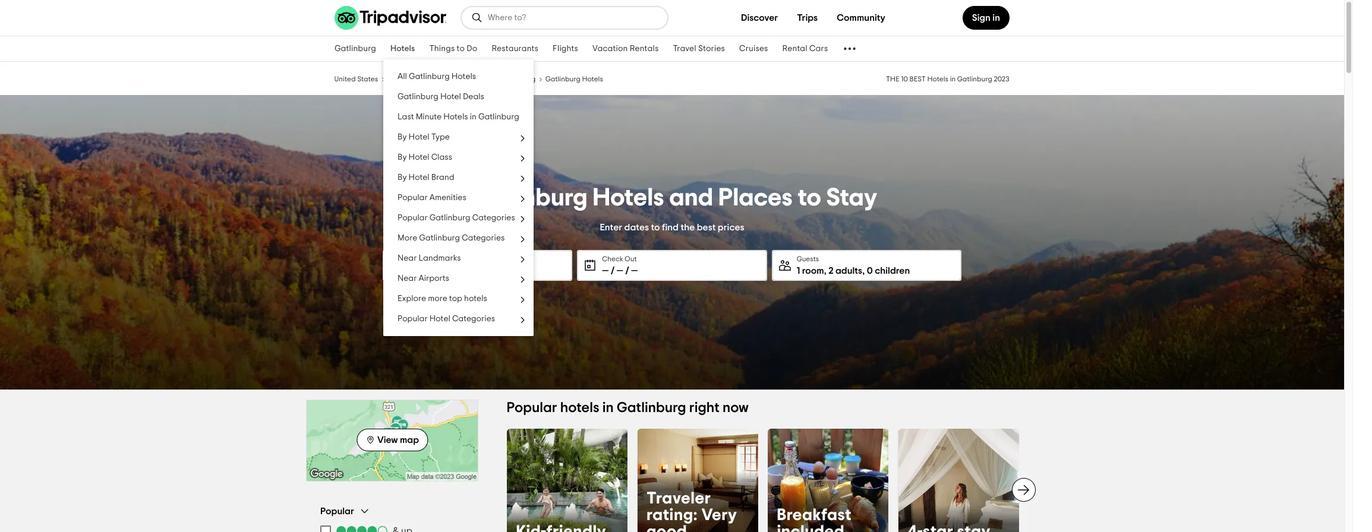 Task type: vqa. For each thing, say whether or not it's contained in the screenshot.
the middle By
yes



Task type: describe. For each thing, give the bounding box(es) containing it.
popular for popular hotels in gatlinburg right now
[[507, 401, 558, 416]]

near airports
[[398, 275, 449, 283]]

1 , from the left
[[824, 266, 827, 276]]

more gatlinburg categories
[[398, 234, 505, 243]]

4.0 of 5 bubbles image
[[336, 527, 388, 533]]

popular amenities
[[398, 194, 467, 202]]

things to do link
[[422, 36, 485, 61]]

view map
[[378, 436, 419, 445]]

the
[[681, 223, 695, 232]]

hotel for deals
[[440, 93, 461, 101]]

3 — from the left
[[437, 266, 443, 276]]

near for near airports
[[398, 275, 417, 283]]

categories for popular hotel categories
[[452, 315, 495, 323]]

1
[[797, 266, 800, 276]]

flights
[[553, 45, 578, 53]]

popular amenities button
[[383, 188, 534, 208]]

2 / from the left
[[431, 266, 435, 276]]

explore more top hotels
[[398, 295, 487, 303]]

cruises link
[[733, 36, 776, 61]]

sevier county
[[446, 76, 492, 83]]

best
[[910, 76, 927, 83]]

near landmarks button
[[383, 249, 534, 269]]

top
[[449, 295, 463, 303]]

0 horizontal spatial gatlinburg link
[[328, 36, 383, 61]]

categories for popular gatlinburg categories
[[472, 214, 515, 222]]

by for by hotel brand
[[398, 174, 407, 182]]

next image
[[1017, 483, 1031, 497]]

check for check in — / — / —
[[408, 255, 429, 262]]

last minute hotels in gatlinburg link
[[383, 107, 534, 127]]

gatlinburg hotels
[[546, 76, 603, 83]]

to inside things to do link
[[457, 45, 465, 53]]

view
[[378, 436, 398, 445]]

stories
[[699, 45, 725, 53]]

explore
[[398, 295, 426, 303]]

(tn)
[[424, 76, 437, 83]]

and
[[670, 185, 714, 210]]

right
[[690, 401, 720, 416]]

breakfast included link
[[768, 429, 889, 533]]

tennessee (tn) link
[[388, 74, 437, 83]]

hotel for brand
[[409, 174, 430, 182]]

all gatlinburg hotels
[[398, 73, 476, 81]]

2023
[[995, 76, 1010, 83]]

gatlinburg hotel deals
[[398, 93, 484, 101]]

type
[[431, 133, 450, 141]]

traveler rating: very good
[[647, 491, 738, 533]]

by hotel class
[[398, 153, 452, 162]]

popular hotels in gatlinburg right now
[[507, 401, 749, 416]]

popular inside group
[[320, 507, 354, 516]]

states
[[358, 76, 379, 83]]

rentals
[[630, 45, 659, 53]]

dates
[[625, 223, 649, 232]]

gatlinburg hotels and places to stay
[[467, 185, 878, 210]]

check out — / — / —
[[602, 255, 638, 276]]

travel stories link
[[666, 36, 733, 61]]

stay
[[827, 185, 878, 210]]

guests 1 room , 2 adults , 0 children
[[797, 255, 910, 276]]

4 — from the left
[[602, 266, 609, 276]]

airports
[[419, 275, 449, 283]]

all
[[398, 73, 407, 81]]

by for by hotel class
[[398, 153, 407, 162]]

adults
[[836, 266, 863, 276]]

gatlinburg inside 'button'
[[419, 234, 460, 243]]

included
[[778, 524, 845, 533]]

discover button
[[732, 6, 788, 30]]

traveler rating: very good link
[[638, 429, 759, 533]]

by hotel brand button
[[383, 168, 534, 188]]

good
[[647, 524, 688, 533]]

vacation rentals link
[[586, 36, 666, 61]]

by hotel class button
[[383, 147, 534, 168]]

hotel for class
[[409, 153, 430, 162]]

10
[[902, 76, 909, 83]]

hotels link
[[383, 36, 422, 61]]

united states link
[[335, 74, 379, 83]]

1 vertical spatial to
[[798, 185, 822, 210]]

rating:
[[647, 507, 698, 524]]

travel stories
[[673, 45, 725, 53]]

find
[[662, 223, 679, 232]]

places
[[719, 185, 793, 210]]

3 / from the left
[[611, 266, 615, 276]]

last minute hotels in gatlinburg
[[398, 113, 519, 121]]

trips
[[797, 13, 818, 23]]

best
[[697, 223, 716, 232]]

near airports button
[[383, 269, 534, 289]]

traveler
[[647, 491, 712, 507]]

more
[[398, 234, 418, 243]]

things to do
[[429, 45, 478, 53]]

6 — from the left
[[632, 266, 638, 276]]

county
[[468, 76, 492, 83]]

0
[[867, 266, 873, 276]]

cruises
[[740, 45, 768, 53]]

travel
[[673, 45, 697, 53]]

popular for popular hotel categories
[[398, 315, 428, 323]]

categories for more gatlinburg categories
[[462, 234, 505, 243]]

rental cars
[[783, 45, 828, 53]]

enter dates to find the best prices
[[600, 223, 745, 232]]

check in — / — / —
[[408, 255, 443, 276]]

map
[[400, 436, 419, 445]]



Task type: locate. For each thing, give the bounding box(es) containing it.
near landmarks
[[398, 254, 461, 263]]

categories inside popular gatlinburg categories button
[[472, 214, 515, 222]]

1 vertical spatial gatlinburg link
[[501, 74, 536, 83]]

2 — from the left
[[422, 266, 429, 276]]

1 horizontal spatial ,
[[863, 266, 865, 276]]

popular
[[398, 194, 428, 202], [398, 214, 428, 222], [398, 315, 428, 323], [507, 401, 558, 416], [320, 507, 354, 516]]

0 vertical spatial by
[[398, 133, 407, 141]]

by hotel brand
[[398, 174, 455, 182]]

popular gatlinburg categories button
[[383, 208, 534, 228]]

categories inside "popular hotel categories" button
[[452, 315, 495, 323]]

1 vertical spatial by
[[398, 153, 407, 162]]

popular for popular gatlinburg categories
[[398, 214, 428, 222]]

deals
[[463, 93, 484, 101]]

check for check out — / — / —
[[602, 255, 623, 262]]

check
[[408, 255, 429, 262], [602, 255, 623, 262]]

hotel
[[440, 93, 461, 101], [409, 133, 430, 141], [409, 153, 430, 162], [409, 174, 430, 182], [430, 315, 451, 323]]

categories inside more gatlinburg categories 'button'
[[462, 234, 505, 243]]

1 horizontal spatial check
[[602, 255, 623, 262]]

cars
[[810, 45, 828, 53]]

0 horizontal spatial check
[[408, 255, 429, 262]]

2
[[829, 266, 834, 276]]

all gatlinburg hotels link
[[383, 67, 534, 87]]

1 check from the left
[[408, 255, 429, 262]]

gatlinburg hotel deals link
[[383, 87, 534, 107]]

1 vertical spatial hotels
[[561, 401, 600, 416]]

/ down in
[[431, 266, 435, 276]]

popular group
[[320, 506, 464, 533]]

explore more top hotels button
[[383, 289, 534, 309]]

restaurants
[[492, 45, 539, 53]]

near down more
[[398, 254, 417, 263]]

sign in link
[[963, 6, 1010, 30]]

/ down near landmarks
[[416, 266, 420, 276]]

1 vertical spatial near
[[398, 275, 417, 283]]

gatlinburg inside button
[[430, 214, 471, 222]]

last
[[398, 113, 414, 121]]

hotel inside button
[[409, 133, 430, 141]]

1 horizontal spatial hotels
[[561, 401, 600, 416]]

0 vertical spatial near
[[398, 254, 417, 263]]

popular hotel categories
[[398, 315, 495, 323]]

near up explore
[[398, 275, 417, 283]]

2 , from the left
[[863, 266, 865, 276]]

Search search field
[[488, 12, 658, 23]]

0 vertical spatial categories
[[472, 214, 515, 222]]

None search field
[[462, 7, 668, 29]]

1 — from the left
[[408, 266, 414, 276]]

check inside the check in — / — / —
[[408, 255, 429, 262]]

view map button
[[357, 429, 428, 452]]

to left the stay
[[798, 185, 822, 210]]

categories up near landmarks button
[[462, 234, 505, 243]]

by for by hotel type
[[398, 133, 407, 141]]

brand
[[431, 174, 455, 182]]

categories down explore more top hotels button
[[452, 315, 495, 323]]

now
[[723, 401, 749, 416]]

hotels
[[391, 45, 415, 53], [452, 73, 476, 81], [582, 76, 603, 83], [928, 76, 949, 83], [444, 113, 468, 121], [593, 185, 664, 210]]

hotel down by hotel type
[[409, 153, 430, 162]]

by down "last"
[[398, 133, 407, 141]]

hotel for type
[[409, 133, 430, 141]]

popular inside button
[[398, 214, 428, 222]]

by hotel type button
[[383, 127, 534, 147]]

2 horizontal spatial to
[[798, 185, 822, 210]]

previous image
[[500, 483, 514, 497]]

4 / from the left
[[626, 266, 630, 276]]

rental cars link
[[776, 36, 836, 61]]

check left out at the top left
[[602, 255, 623, 262]]

by inside button
[[398, 133, 407, 141]]

2 vertical spatial by
[[398, 174, 407, 182]]

hotels
[[464, 295, 487, 303], [561, 401, 600, 416]]

by down by hotel class
[[398, 174, 407, 182]]

check inside check out — / — / —
[[602, 255, 623, 262]]

discover
[[741, 13, 778, 23]]

1 vertical spatial categories
[[462, 234, 505, 243]]

vacation rentals
[[593, 45, 659, 53]]

, left 2
[[824, 266, 827, 276]]

tennessee
[[388, 76, 422, 83]]

2 check from the left
[[602, 255, 623, 262]]

trips button
[[788, 6, 828, 30]]

tripadvisor image
[[335, 6, 446, 30]]

very
[[702, 507, 738, 524]]

community button
[[828, 6, 895, 30]]

flights link
[[546, 36, 586, 61]]

3 by from the top
[[398, 174, 407, 182]]

/ down enter
[[611, 266, 615, 276]]

near
[[398, 254, 417, 263], [398, 275, 417, 283]]

gatlinburg
[[335, 45, 376, 53], [409, 73, 450, 81], [501, 76, 536, 83], [546, 76, 581, 83], [958, 76, 993, 83], [398, 93, 439, 101], [479, 113, 519, 121], [467, 185, 588, 210], [430, 214, 471, 222], [419, 234, 460, 243], [617, 401, 687, 416]]

to left 'do' on the left
[[457, 45, 465, 53]]

do
[[467, 45, 478, 53]]

, left 0
[[863, 266, 865, 276]]

0 horizontal spatial to
[[457, 45, 465, 53]]

landmarks
[[419, 254, 461, 263]]

popular gatlinburg categories
[[398, 214, 515, 222]]

2 vertical spatial categories
[[452, 315, 495, 323]]

categories up more gatlinburg categories 'button'
[[472, 214, 515, 222]]

near for near landmarks
[[398, 254, 417, 263]]

,
[[824, 266, 827, 276], [863, 266, 865, 276]]

sevier
[[446, 76, 466, 83]]

breakfast included
[[778, 507, 852, 533]]

2 by from the top
[[398, 153, 407, 162]]

hotel for categories
[[430, 315, 451, 323]]

in
[[430, 255, 436, 262]]

gatlinburg link down restaurants
[[501, 74, 536, 83]]

vacation
[[593, 45, 628, 53]]

2 vertical spatial to
[[651, 223, 660, 232]]

community
[[837, 13, 886, 23]]

more
[[428, 295, 448, 303]]

0 vertical spatial hotels
[[464, 295, 487, 303]]

1 / from the left
[[416, 266, 420, 276]]

to left find
[[651, 223, 660, 232]]

sign in
[[973, 13, 1001, 23]]

room
[[802, 266, 824, 276]]

breakfast
[[778, 507, 852, 524]]

gatlinburg link up united states link
[[328, 36, 383, 61]]

minute
[[416, 113, 442, 121]]

hotel down sevier on the left top of the page
[[440, 93, 461, 101]]

0 horizontal spatial hotels
[[464, 295, 487, 303]]

1 by from the top
[[398, 133, 407, 141]]

sign
[[973, 13, 991, 23]]

0 vertical spatial gatlinburg link
[[328, 36, 383, 61]]

hotel down by hotel class
[[409, 174, 430, 182]]

the 10 best hotels in gatlinburg 2023
[[887, 76, 1010, 83]]

1 near from the top
[[398, 254, 417, 263]]

—
[[408, 266, 414, 276], [422, 266, 429, 276], [437, 266, 443, 276], [602, 266, 609, 276], [617, 266, 624, 276], [632, 266, 638, 276]]

0 horizontal spatial ,
[[824, 266, 827, 276]]

search image
[[471, 12, 483, 24]]

by down by hotel type
[[398, 153, 407, 162]]

popular for popular amenities
[[398, 194, 428, 202]]

hotel up by hotel class
[[409, 133, 430, 141]]

enter
[[600, 223, 623, 232]]

/ down out at the top left
[[626, 266, 630, 276]]

prices
[[718, 223, 745, 232]]

/
[[416, 266, 420, 276], [431, 266, 435, 276], [611, 266, 615, 276], [626, 266, 630, 276]]

united
[[335, 76, 356, 83]]

sevier county link
[[446, 74, 492, 83]]

in
[[993, 13, 1001, 23], [951, 76, 956, 83], [470, 113, 477, 121], [603, 401, 614, 416]]

tennessee (tn)
[[388, 76, 437, 83]]

0 vertical spatial to
[[457, 45, 465, 53]]

rental
[[783, 45, 808, 53]]

guests
[[797, 255, 819, 262]]

1 horizontal spatial gatlinburg link
[[501, 74, 536, 83]]

the
[[887, 76, 900, 83]]

1 horizontal spatial to
[[651, 223, 660, 232]]

5 — from the left
[[617, 266, 624, 276]]

check left in
[[408, 255, 429, 262]]

2 near from the top
[[398, 275, 417, 283]]

hotel down more
[[430, 315, 451, 323]]

hotels inside button
[[464, 295, 487, 303]]



